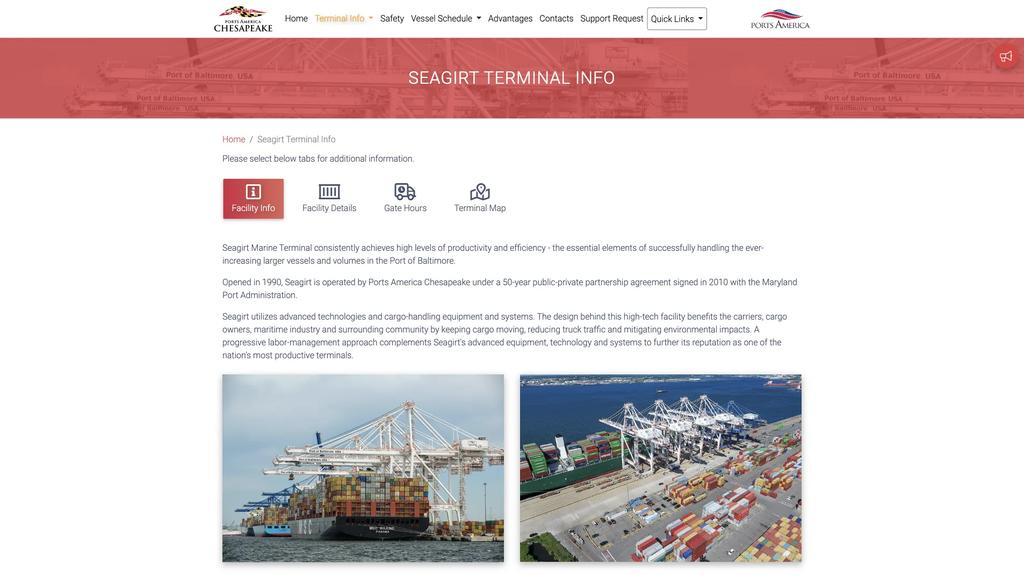 Task type: locate. For each thing, give the bounding box(es) containing it.
home left terminal info
[[285, 13, 308, 23]]

port inside seagirt marine terminal consistently achieves high levels of productivity and efficiency - the essential elements of successfully handling the ever- increasing larger vessels and volumes in the port of baltimore.
[[390, 256, 406, 266]]

vessels
[[287, 256, 315, 266]]

1 vertical spatial port
[[222, 290, 238, 300]]

partnership
[[585, 277, 628, 287]]

efficiency
[[510, 243, 546, 253]]

facility
[[232, 203, 258, 213], [303, 203, 329, 213]]

by inside opened in 1990, seagirt is operated by ports america chesapeake under a 50-year public-private partnership agreement signed in 2010 with the maryland port administration.
[[358, 277, 366, 287]]

0 horizontal spatial home
[[222, 134, 245, 144]]

by left ports
[[358, 277, 366, 287]]

handling
[[697, 243, 730, 253], [408, 311, 440, 322]]

facility details
[[303, 203, 357, 213]]

1 horizontal spatial by
[[430, 324, 439, 335]]

and down this
[[608, 324, 622, 335]]

the right -
[[553, 243, 564, 253]]

facility for facility info
[[232, 203, 258, 213]]

1 horizontal spatial advanced
[[468, 337, 504, 347]]

agreement
[[631, 277, 671, 287]]

maryland
[[762, 277, 797, 287]]

0 vertical spatial cargo
[[766, 311, 787, 322]]

community
[[386, 324, 428, 335]]

facility inside facility details "link"
[[303, 203, 329, 213]]

advantages link
[[485, 8, 536, 29]]

by
[[358, 277, 366, 287], [430, 324, 439, 335]]

seagirt marine terminal consistently achieves high levels of productivity and efficiency - the essential elements of successfully handling the ever- increasing larger vessels and volumes in the port of baltimore.
[[222, 243, 764, 266]]

seagirt inside opened in 1990, seagirt is operated by ports america chesapeake under a 50-year public-private partnership agreement signed in 2010 with the maryland port administration.
[[285, 277, 312, 287]]

handling up 2010
[[697, 243, 730, 253]]

productive
[[275, 350, 314, 360]]

increasing
[[222, 256, 261, 266]]

information.
[[369, 154, 414, 164]]

1 vertical spatial home link
[[222, 134, 245, 144]]

levels
[[415, 243, 436, 253]]

reputation
[[692, 337, 731, 347]]

cargo
[[766, 311, 787, 322], [473, 324, 494, 335]]

0 vertical spatial handling
[[697, 243, 730, 253]]

0 vertical spatial advanced
[[280, 311, 316, 322]]

home link up please at the left top of page
[[222, 134, 245, 144]]

info
[[350, 13, 364, 23], [575, 68, 616, 88], [321, 134, 336, 144], [260, 203, 275, 213]]

tab panel
[[214, 241, 810, 586]]

larger
[[263, 256, 285, 266]]

cargo down equipment on the bottom left
[[473, 324, 494, 335]]

0 horizontal spatial in
[[254, 277, 260, 287]]

-
[[548, 243, 550, 253]]

1 seagirt terminal image from the left
[[222, 375, 504, 562]]

2 facility from the left
[[303, 203, 329, 213]]

please select below tabs for additional information.
[[222, 154, 414, 164]]

seagirt
[[409, 68, 479, 88], [257, 134, 284, 144], [222, 243, 249, 253], [285, 277, 312, 287], [222, 311, 249, 322]]

1 horizontal spatial seagirt terminal image
[[520, 375, 802, 562]]

labor-
[[268, 337, 290, 347]]

0 horizontal spatial handling
[[408, 311, 440, 322]]

seagirt terminal image
[[222, 375, 504, 562], [520, 375, 802, 562]]

the right with
[[748, 277, 760, 287]]

0 horizontal spatial facility
[[232, 203, 258, 213]]

advanced
[[280, 311, 316, 322], [468, 337, 504, 347]]

advanced down moving,
[[468, 337, 504, 347]]

nation's
[[222, 350, 251, 360]]

1 vertical spatial by
[[430, 324, 439, 335]]

owners,
[[222, 324, 252, 335]]

cargo right carriers,
[[766, 311, 787, 322]]

is
[[314, 277, 320, 287]]

1 vertical spatial cargo
[[473, 324, 494, 335]]

1 horizontal spatial handling
[[697, 243, 730, 253]]

opened in 1990, seagirt is operated by ports america chesapeake under a 50-year public-private partnership agreement signed in 2010 with the maryland port administration.
[[222, 277, 797, 300]]

administration.
[[240, 290, 298, 300]]

in left 2010
[[700, 277, 707, 287]]

surrounding
[[338, 324, 384, 335]]

1 vertical spatial advanced
[[468, 337, 504, 347]]

0 vertical spatial seagirt terminal info
[[409, 68, 616, 88]]

ports
[[369, 277, 389, 287]]

facility up marine
[[232, 203, 258, 213]]

select
[[250, 154, 272, 164]]

in
[[367, 256, 374, 266], [254, 277, 260, 287], [700, 277, 707, 287]]

1 horizontal spatial port
[[390, 256, 406, 266]]

home for the top home link
[[285, 13, 308, 23]]

0 vertical spatial home link
[[282, 8, 311, 29]]

seagirt terminal info
[[409, 68, 616, 88], [257, 134, 336, 144]]

essential
[[567, 243, 600, 253]]

facility info
[[232, 203, 275, 213]]

the
[[553, 243, 564, 253], [732, 243, 744, 253], [376, 256, 388, 266], [748, 277, 760, 287], [720, 311, 732, 322], [770, 337, 782, 347]]

1 vertical spatial handling
[[408, 311, 440, 322]]

support request link
[[577, 8, 647, 29]]

the inside opened in 1990, seagirt is operated by ports america chesapeake under a 50-year public-private partnership agreement signed in 2010 with the maryland port administration.
[[748, 277, 760, 287]]

1 horizontal spatial home link
[[282, 8, 311, 29]]

tab list
[[218, 174, 810, 224]]

0 horizontal spatial port
[[222, 290, 238, 300]]

of right elements
[[639, 243, 647, 253]]

0 horizontal spatial seagirt terminal image
[[222, 375, 504, 562]]

year
[[515, 277, 531, 287]]

home up please at the left top of page
[[222, 134, 245, 144]]

1 horizontal spatial in
[[367, 256, 374, 266]]

1 vertical spatial seagirt terminal info
[[257, 134, 336, 144]]

the
[[537, 311, 551, 322]]

the left ever-
[[732, 243, 744, 253]]

1 vertical spatial home
[[222, 134, 245, 144]]

by up seagirt's
[[430, 324, 439, 335]]

terminal info
[[315, 13, 367, 23]]

and
[[494, 243, 508, 253], [317, 256, 331, 266], [368, 311, 382, 322], [485, 311, 499, 322], [322, 324, 336, 335], [608, 324, 622, 335], [594, 337, 608, 347]]

home
[[285, 13, 308, 23], [222, 134, 245, 144]]

contacts
[[540, 13, 574, 23]]

home link left terminal info
[[282, 8, 311, 29]]

below
[[274, 154, 296, 164]]

tab panel containing seagirt marine terminal consistently achieves high levels of productivity and efficiency - the essential elements of successfully handling the ever- increasing larger vessels and volumes in the port of baltimore.
[[214, 241, 810, 586]]

port down high at top left
[[390, 256, 406, 266]]

design
[[553, 311, 578, 322]]

0 horizontal spatial by
[[358, 277, 366, 287]]

1 horizontal spatial home
[[285, 13, 308, 23]]

of up baltimore. at left top
[[438, 243, 446, 253]]

further
[[654, 337, 679, 347]]

a
[[496, 277, 501, 287]]

port down opened
[[222, 290, 238, 300]]

for
[[317, 154, 328, 164]]

in down "achieves"
[[367, 256, 374, 266]]

carriers,
[[734, 311, 764, 322]]

0 vertical spatial by
[[358, 277, 366, 287]]

support
[[581, 13, 611, 23]]

advanced up industry
[[280, 311, 316, 322]]

vessel schedule link
[[408, 8, 485, 29]]

terminal map link
[[446, 179, 515, 219]]

1 facility from the left
[[232, 203, 258, 213]]

handling inside seagirt utilizes advanced technologies and cargo-handling equipment and systems. the design behind this high-tech facility benefits the carriers, cargo owners, maritime industry and surrounding community by keeping cargo moving, reducing truck traffic and mitigating environmental impacts.  a progressive labor-management approach complements seagirt's advanced equipment, technology and systems to further its reputation as one of the nation's most productive terminals.
[[408, 311, 440, 322]]

0 vertical spatial home
[[285, 13, 308, 23]]

as
[[733, 337, 742, 347]]

quick links link
[[647, 8, 707, 30]]

terminal inside seagirt marine terminal consistently achieves high levels of productivity and efficiency - the essential elements of successfully handling the ever- increasing larger vessels and volumes in the port of baltimore.
[[279, 243, 312, 253]]

terminal info link
[[311, 8, 377, 29]]

handling inside seagirt marine terminal consistently achieves high levels of productivity and efficiency - the essential elements of successfully handling the ever- increasing larger vessels and volumes in the port of baltimore.
[[697, 243, 730, 253]]

safety
[[380, 13, 404, 23]]

one
[[744, 337, 758, 347]]

handling up community
[[408, 311, 440, 322]]

gate
[[384, 203, 402, 213]]

50-
[[503, 277, 515, 287]]

facility left details
[[303, 203, 329, 213]]

in left 1990,
[[254, 277, 260, 287]]

0 vertical spatial port
[[390, 256, 406, 266]]

public-
[[533, 277, 558, 287]]

facility inside facility info link
[[232, 203, 258, 213]]

details
[[331, 203, 357, 213]]

and up moving,
[[485, 311, 499, 322]]

of right "one"
[[760, 337, 768, 347]]

0 horizontal spatial home link
[[222, 134, 245, 144]]

tabs
[[299, 154, 315, 164]]

successfully
[[649, 243, 695, 253]]

1 horizontal spatial facility
[[303, 203, 329, 213]]

complements
[[380, 337, 431, 347]]

approach
[[342, 337, 377, 347]]

this
[[608, 311, 622, 322]]

2 horizontal spatial in
[[700, 277, 707, 287]]

seagirt inside seagirt marine terminal consistently achieves high levels of productivity and efficiency - the essential elements of successfully handling the ever- increasing larger vessels and volumes in the port of baltimore.
[[222, 243, 249, 253]]



Task type: describe. For each thing, give the bounding box(es) containing it.
volumes
[[333, 256, 365, 266]]

seagirt utilizes advanced technologies and cargo-handling equipment and systems. the design behind this high-tech facility benefits the carriers, cargo owners, maritime industry and surrounding community by keeping cargo moving, reducing truck traffic and mitigating environmental impacts.  a progressive labor-management approach complements seagirt's advanced equipment, technology and systems to further its reputation as one of the nation's most productive terminals.
[[222, 311, 787, 360]]

progressive
[[222, 337, 266, 347]]

terminal inside tab list
[[454, 203, 487, 213]]

systems
[[610, 337, 642, 347]]

facility for facility details
[[303, 203, 329, 213]]

environmental
[[664, 324, 717, 335]]

achieves
[[362, 243, 394, 253]]

management
[[290, 337, 340, 347]]

and up the surrounding
[[368, 311, 382, 322]]

baltimore.
[[418, 256, 456, 266]]

links
[[674, 14, 694, 24]]

technologies
[[318, 311, 366, 322]]

facility details link
[[294, 179, 365, 219]]

request
[[613, 13, 644, 23]]

ever-
[[746, 243, 764, 253]]

port inside opened in 1990, seagirt is operated by ports america chesapeake under a 50-year public-private partnership agreement signed in 2010 with the maryland port administration.
[[222, 290, 238, 300]]

the right "one"
[[770, 337, 782, 347]]

seagirt inside seagirt utilizes advanced technologies and cargo-handling equipment and systems. the design behind this high-tech facility benefits the carriers, cargo owners, maritime industry and surrounding community by keeping cargo moving, reducing truck traffic and mitigating environmental impacts.  a progressive labor-management approach complements seagirt's advanced equipment, technology and systems to further its reputation as one of the nation's most productive terminals.
[[222, 311, 249, 322]]

traffic
[[584, 324, 606, 335]]

1990,
[[262, 277, 283, 287]]

signed
[[673, 277, 698, 287]]

elements
[[602, 243, 637, 253]]

opened
[[222, 277, 251, 287]]

0 horizontal spatial seagirt terminal info
[[257, 134, 336, 144]]

0 horizontal spatial advanced
[[280, 311, 316, 322]]

its
[[681, 337, 690, 347]]

and down traffic
[[594, 337, 608, 347]]

benefits
[[687, 311, 717, 322]]

keeping
[[441, 324, 471, 335]]

consistently
[[314, 243, 359, 253]]

2 seagirt terminal image from the left
[[520, 375, 802, 562]]

quick links
[[651, 14, 696, 24]]

map
[[489, 203, 506, 213]]

gate hours
[[384, 203, 427, 213]]

high
[[397, 243, 413, 253]]

productivity
[[448, 243, 492, 253]]

under
[[472, 277, 494, 287]]

hours
[[404, 203, 427, 213]]

and left 'efficiency'
[[494, 243, 508, 253]]

operated
[[322, 277, 356, 287]]

advantages
[[488, 13, 533, 23]]

contacts link
[[536, 8, 577, 29]]

systems.
[[501, 311, 535, 322]]

technology
[[550, 337, 592, 347]]

gate hours link
[[376, 179, 435, 219]]

reducing
[[528, 324, 560, 335]]

support request
[[581, 13, 644, 23]]

terminals.
[[316, 350, 354, 360]]

0 horizontal spatial cargo
[[473, 324, 494, 335]]

seagirt's
[[434, 337, 466, 347]]

truck
[[563, 324, 582, 335]]

tab list containing facility info
[[218, 174, 810, 224]]

home for home link to the bottom
[[222, 134, 245, 144]]

behind
[[580, 311, 606, 322]]

mitigating
[[624, 324, 662, 335]]

equipment
[[443, 311, 483, 322]]

moving,
[[496, 324, 526, 335]]

terminal map
[[454, 203, 506, 213]]

the up impacts. on the right bottom of page
[[720, 311, 732, 322]]

impacts.
[[720, 324, 752, 335]]

the down "achieves"
[[376, 256, 388, 266]]

utilizes
[[251, 311, 277, 322]]

schedule
[[438, 13, 472, 23]]

maritime
[[254, 324, 288, 335]]

of inside seagirt utilizes advanced technologies and cargo-handling equipment and systems. the design behind this high-tech facility benefits the carriers, cargo owners, maritime industry and surrounding community by keeping cargo moving, reducing truck traffic and mitigating environmental impacts.  a progressive labor-management approach complements seagirt's advanced equipment, technology and systems to further its reputation as one of the nation's most productive terminals.
[[760, 337, 768, 347]]

1 horizontal spatial cargo
[[766, 311, 787, 322]]

high-
[[624, 311, 642, 322]]

america
[[391, 277, 422, 287]]

please
[[222, 154, 248, 164]]

of down high at top left
[[408, 256, 415, 266]]

by inside seagirt utilizes advanced technologies and cargo-handling equipment and systems. the design behind this high-tech facility benefits the carriers, cargo owners, maritime industry and surrounding community by keeping cargo moving, reducing truck traffic and mitigating environmental impacts.  a progressive labor-management approach complements seagirt's advanced equipment, technology and systems to further its reputation as one of the nation's most productive terminals.
[[430, 324, 439, 335]]

vessel schedule
[[411, 13, 474, 23]]

in inside seagirt marine terminal consistently achieves high levels of productivity and efficiency - the essential elements of successfully handling the ever- increasing larger vessels and volumes in the port of baltimore.
[[367, 256, 374, 266]]

industry
[[290, 324, 320, 335]]

and down consistently
[[317, 256, 331, 266]]

1 horizontal spatial seagirt terminal info
[[409, 68, 616, 88]]

equipment,
[[506, 337, 548, 347]]

to
[[644, 337, 652, 347]]

safety link
[[377, 8, 408, 29]]

with
[[730, 277, 746, 287]]

tech
[[642, 311, 659, 322]]

and down 'technologies'
[[322, 324, 336, 335]]

2010
[[709, 277, 728, 287]]

marine
[[251, 243, 277, 253]]

chesapeake
[[424, 277, 470, 287]]

vessel
[[411, 13, 436, 23]]

a
[[754, 324, 760, 335]]

cargo-
[[384, 311, 408, 322]]



Task type: vqa. For each thing, say whether or not it's contained in the screenshot.
RECEIVING
no



